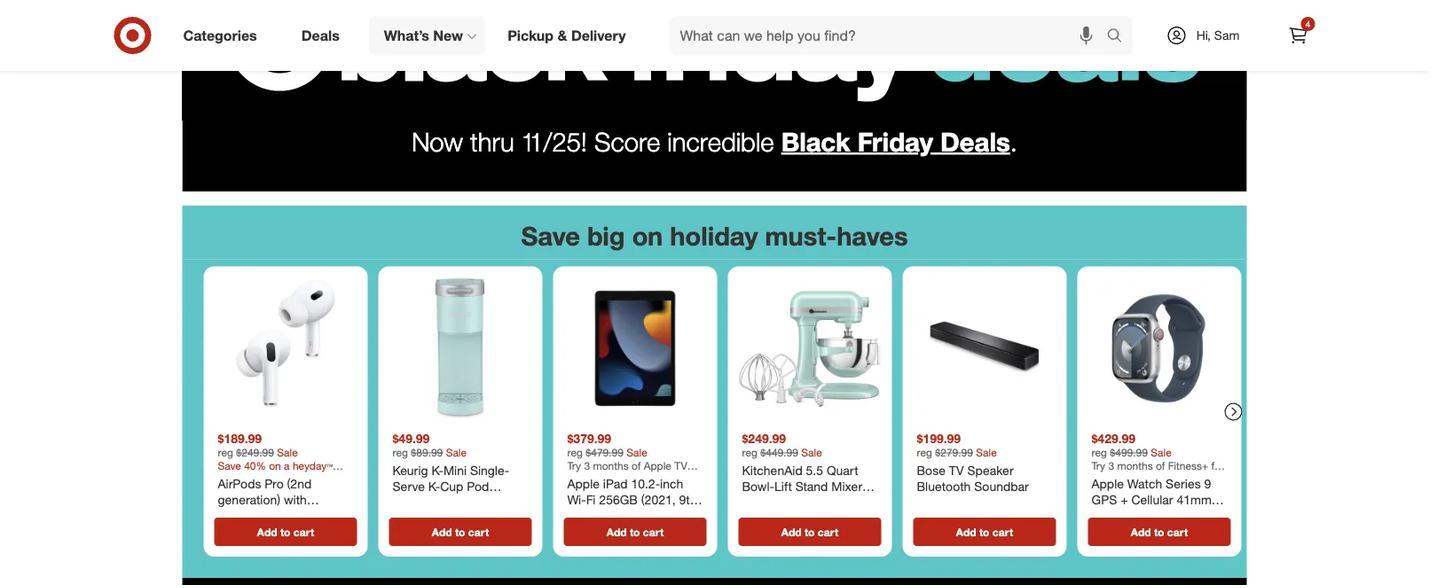 Task type: describe. For each thing, give the bounding box(es) containing it.
$249.99 reg $449.99 sale kitchenaid 5.5 quart bowl-lift stand mixer - ksm55 - ice
[[743, 431, 871, 510]]

$199.99 reg $279.99 sale bose tv speaker bluetooth soundbar
[[917, 431, 1029, 494]]

apple ipad 10.2-inch wi-fi 256gb (2021, 9th generation) - space gray image
[[561, 274, 711, 424]]

haves
[[837, 220, 909, 252]]

bluetooth
[[917, 479, 971, 494]]

stand
[[796, 479, 829, 494]]

on
[[633, 220, 663, 252]]

mixer
[[832, 479, 863, 494]]

add to cart for bose tv speaker bluetooth soundbar
[[957, 526, 1014, 539]]

save big on holiday must-haves
[[521, 220, 909, 252]]

now thru 11 /25! score incredible black friday deals .
[[412, 126, 1018, 157]]

search button
[[1099, 16, 1142, 59]]

3 add to cart button from the left
[[564, 518, 707, 547]]

search
[[1099, 28, 1142, 46]]

now
[[412, 126, 463, 157]]

what's new
[[384, 27, 463, 44]]

must-
[[766, 220, 837, 252]]

speaker
[[968, 463, 1014, 479]]

don't miss our hottest picks! image
[[182, 579, 1248, 586]]

$479.99
[[586, 446, 624, 460]]

hi,
[[1197, 28, 1212, 43]]

airpods
[[218, 476, 261, 492]]

11
[[522, 126, 544, 157]]

delivery
[[572, 27, 626, 44]]

categories
[[183, 27, 257, 44]]

6 to from the left
[[1155, 526, 1165, 539]]

what's
[[384, 27, 430, 44]]

to for kitchenaid 5.5 quart bowl-lift stand mixer - ksm55 - ice
[[805, 526, 815, 539]]

reg for $199.99
[[917, 446, 933, 460]]

$49.99 reg $89.99 sale keurig k-mini single- serve k-cup pod coffee maker - oasis
[[393, 431, 511, 510]]

$89.99
[[411, 446, 443, 460]]

keurig
[[393, 463, 428, 479]]

$249.99 inside $249.99 reg $449.99 sale kitchenaid 5.5 quart bowl-lift stand mixer - ksm55 - ice
[[743, 431, 787, 446]]

6 cart from the left
[[1168, 526, 1189, 539]]

$499.99
[[1111, 446, 1149, 460]]

add for airpods pro (2nd generation) with magsafe case (usb‑c)
[[257, 526, 277, 539]]

magsafe
[[218, 508, 268, 523]]

3 to from the left
[[630, 526, 640, 539]]

$189.99 reg $249.99 sale
[[218, 431, 298, 460]]

What can we help you find? suggestions appear below search field
[[670, 16, 1112, 55]]

cart for bose tv speaker bluetooth soundbar
[[993, 526, 1014, 539]]

reg for $429.99
[[1092, 446, 1108, 460]]

hi, sam
[[1197, 28, 1240, 43]]

sale for $249.99
[[802, 446, 823, 460]]

bose tv speaker bluetooth soundbar image
[[910, 274, 1060, 424]]

score
[[595, 126, 661, 157]]

add to cart button for kitchenaid 5.5 quart bowl-lift stand mixer - ksm55 - ice
[[739, 518, 882, 547]]

soundbar
[[975, 479, 1029, 494]]

big
[[588, 220, 625, 252]]

sale for $199.99
[[977, 446, 997, 460]]

reg for $49.99
[[393, 446, 408, 460]]

add to cart button for keurig k-mini single- serve k-cup pod coffee maker - oasis
[[389, 518, 532, 547]]

add to cart button for airpods pro (2nd generation) with magsafe case (usb‑c)
[[214, 518, 357, 547]]

$279.99
[[936, 446, 974, 460]]

reg for $189.99
[[218, 446, 233, 460]]

$379.99
[[568, 431, 612, 446]]

6 add to cart button from the left
[[1089, 518, 1232, 547]]

sale for $189.99
[[277, 446, 298, 460]]

cart for kitchenaid 5.5 quart bowl-lift stand mixer - ksm55 - ice
[[818, 526, 839, 539]]

sale for $429.99
[[1152, 446, 1172, 460]]

mini
[[444, 463, 467, 479]]

1 horizontal spatial -
[[787, 494, 791, 510]]

sale for $49.99
[[446, 446, 467, 460]]

3 add from the left
[[607, 526, 627, 539]]

add to cart for keurig k-mini single- serve k-cup pod coffee maker - oasis
[[432, 526, 489, 539]]

reg for $249.99
[[743, 446, 758, 460]]

new
[[433, 27, 463, 44]]

add for keurig k-mini single- serve k-cup pod coffee maker - oasis
[[432, 526, 452, 539]]

$199.99
[[917, 431, 961, 446]]

.
[[1011, 126, 1018, 157]]

$429.99 reg $499.99 sale
[[1092, 431, 1172, 460]]

4 link
[[1280, 16, 1319, 55]]

2 horizontal spatial -
[[866, 479, 871, 494]]

&
[[558, 27, 568, 44]]

single-
[[470, 463, 510, 479]]

6 add from the left
[[1132, 526, 1152, 539]]

sam
[[1215, 28, 1240, 43]]

tv
[[950, 463, 965, 479]]

save
[[521, 220, 580, 252]]

pickup & delivery
[[508, 27, 626, 44]]

carousel region
[[182, 206, 1248, 579]]

reg for $379.99
[[568, 446, 583, 460]]



Task type: vqa. For each thing, say whether or not it's contained in the screenshot.
1st Franklin from the top of the page
no



Task type: locate. For each thing, give the bounding box(es) containing it.
kitchenaid 5.5 quart bowl-lift stand mixer - ksm55 - ice image
[[735, 274, 885, 424]]

serve
[[393, 479, 425, 494]]

0 vertical spatial deals
[[302, 27, 340, 44]]

with
[[284, 492, 307, 508]]

sale for $379.99
[[627, 446, 648, 460]]

6 add to cart from the left
[[1132, 526, 1189, 539]]

case
[[271, 508, 300, 523]]

2 add to cart button from the left
[[389, 518, 532, 547]]

add to cart for airpods pro (2nd generation) with magsafe case (usb‑c)
[[257, 526, 314, 539]]

1 reg from the left
[[218, 446, 233, 460]]

1 cart from the left
[[294, 526, 314, 539]]

add for bose tv speaker bluetooth soundbar
[[957, 526, 977, 539]]

3 sale from the left
[[627, 446, 648, 460]]

reg inside $199.99 reg $279.99 sale bose tv speaker bluetooth soundbar
[[917, 446, 933, 460]]

add down maker
[[432, 526, 452, 539]]

5.5
[[806, 463, 824, 479]]

reg inside $49.99 reg $89.99 sale keurig k-mini single- serve k-cup pod coffee maker - oasis
[[393, 446, 408, 460]]

pickup
[[508, 27, 554, 44]]

friday
[[858, 126, 934, 157]]

generation)
[[218, 492, 281, 508]]

4 reg from the left
[[743, 446, 758, 460]]

(2nd
[[287, 476, 312, 492]]

reg inside $429.99 reg $499.99 sale
[[1092, 446, 1108, 460]]

1 sale from the left
[[277, 446, 298, 460]]

$249.99 inside $189.99 reg $249.99 sale
[[236, 446, 274, 460]]

add to cart down "$499.99"
[[1132, 526, 1189, 539]]

incredible
[[668, 126, 775, 157]]

sale up (2nd
[[277, 446, 298, 460]]

5 add from the left
[[957, 526, 977, 539]]

bowl-
[[743, 479, 775, 494]]

reg up keurig
[[393, 446, 408, 460]]

5 cart from the left
[[993, 526, 1014, 539]]

ice
[[795, 494, 812, 510]]

3 add to cart from the left
[[607, 526, 664, 539]]

deals left what's
[[302, 27, 340, 44]]

add to cart button down maker
[[389, 518, 532, 547]]

sale inside $379.99 reg $479.99 sale
[[627, 446, 648, 460]]

-
[[866, 479, 871, 494], [471, 494, 476, 510], [787, 494, 791, 510]]

add to cart down $479.99
[[607, 526, 664, 539]]

add to cart button down soundbar at bottom right
[[914, 518, 1057, 547]]

k- right serve
[[429, 479, 440, 494]]

5 sale from the left
[[977, 446, 997, 460]]

categories link
[[168, 16, 279, 55]]

add to cart for kitchenaid 5.5 quart bowl-lift stand mixer - ksm55 - ice
[[782, 526, 839, 539]]

$249.99
[[743, 431, 787, 446], [236, 446, 274, 460]]

add to cart
[[257, 526, 314, 539], [432, 526, 489, 539], [607, 526, 664, 539], [782, 526, 839, 539], [957, 526, 1014, 539], [1132, 526, 1189, 539]]

reg left "$499.99"
[[1092, 446, 1108, 460]]

add to cart down ice
[[782, 526, 839, 539]]

- inside $49.99 reg $89.99 sale keurig k-mini single- serve k-cup pod coffee maker - oasis
[[471, 494, 476, 510]]

quart
[[827, 463, 859, 479]]

k- down $89.99
[[432, 463, 444, 479]]

add for kitchenaid 5.5 quart bowl-lift stand mixer - ksm55 - ice
[[782, 526, 802, 539]]

5 add to cart from the left
[[957, 526, 1014, 539]]

1 to from the left
[[280, 526, 291, 539]]

4 add to cart button from the left
[[739, 518, 882, 547]]

oasis
[[479, 494, 511, 510]]

(usb‑c)
[[303, 508, 349, 523]]

airpods pro (2nd generation) with magsafe case (usb‑c)
[[218, 476, 349, 523]]

ksm55
[[743, 494, 783, 510]]

add down "$499.99"
[[1132, 526, 1152, 539]]

add to cart button down "$499.99"
[[1089, 518, 1232, 547]]

deals
[[302, 27, 340, 44], [941, 126, 1011, 157]]

$49.99
[[393, 431, 430, 446]]

pro
[[265, 476, 284, 492]]

black
[[782, 126, 851, 157]]

k-
[[432, 463, 444, 479], [429, 479, 440, 494]]

0 horizontal spatial $249.99
[[236, 446, 274, 460]]

reg up the airpods in the left of the page
[[218, 446, 233, 460]]

4 cart from the left
[[818, 526, 839, 539]]

/25!
[[544, 126, 588, 157]]

sale right "$499.99"
[[1152, 446, 1172, 460]]

4 to from the left
[[805, 526, 815, 539]]

4 add to cart from the left
[[782, 526, 839, 539]]

sale
[[277, 446, 298, 460], [446, 446, 467, 460], [627, 446, 648, 460], [802, 446, 823, 460], [977, 446, 997, 460], [1152, 446, 1172, 460]]

$379.99 reg $479.99 sale
[[568, 431, 648, 460]]

sale inside $49.99 reg $89.99 sale keurig k-mini single- serve k-cup pod coffee maker - oasis
[[446, 446, 467, 460]]

to for airpods pro (2nd generation) with magsafe case (usb‑c)
[[280, 526, 291, 539]]

reg left $479.99
[[568, 446, 583, 460]]

to for keurig k-mini single- serve k-cup pod coffee maker - oasis
[[455, 526, 466, 539]]

thru
[[470, 126, 515, 157]]

cart
[[294, 526, 314, 539], [468, 526, 489, 539], [643, 526, 664, 539], [818, 526, 839, 539], [993, 526, 1014, 539], [1168, 526, 1189, 539]]

- right mixer
[[866, 479, 871, 494]]

2 add to cart from the left
[[432, 526, 489, 539]]

$189.99
[[218, 431, 262, 446]]

6 sale from the left
[[1152, 446, 1172, 460]]

reg inside $379.99 reg $479.99 sale
[[568, 446, 583, 460]]

4 sale from the left
[[802, 446, 823, 460]]

sale inside $429.99 reg $499.99 sale
[[1152, 446, 1172, 460]]

sale up mini
[[446, 446, 467, 460]]

add down $479.99
[[607, 526, 627, 539]]

1 add to cart from the left
[[257, 526, 314, 539]]

airpods pro (2nd generation) with magsafe case (usb‑c) image
[[211, 274, 361, 424]]

maker
[[433, 494, 468, 510]]

sale up 5.5
[[802, 446, 823, 460]]

bose
[[917, 463, 946, 479]]

add to cart button down ice
[[739, 518, 882, 547]]

sale up speaker at the bottom right of the page
[[977, 446, 997, 460]]

to for bose tv speaker bluetooth soundbar
[[980, 526, 990, 539]]

0 horizontal spatial deals
[[302, 27, 340, 44]]

1 add to cart button from the left
[[214, 518, 357, 547]]

6 reg from the left
[[1092, 446, 1108, 460]]

4 add from the left
[[782, 526, 802, 539]]

0 horizontal spatial -
[[471, 494, 476, 510]]

4
[[1306, 18, 1311, 29]]

$249.99 up the airpods in the left of the page
[[236, 446, 274, 460]]

add down ice
[[782, 526, 802, 539]]

- left oasis
[[471, 494, 476, 510]]

3 cart from the left
[[643, 526, 664, 539]]

$449.99
[[761, 446, 799, 460]]

sale inside $249.99 reg $449.99 sale kitchenaid 5.5 quart bowl-lift stand mixer - ksm55 - ice
[[802, 446, 823, 460]]

reg inside $189.99 reg $249.99 sale
[[218, 446, 233, 460]]

cup
[[440, 479, 464, 494]]

- left ice
[[787, 494, 791, 510]]

keurig k-mini single-serve k-cup pod coffee maker - oasis image
[[386, 274, 536, 424]]

what's new link
[[369, 16, 486, 55]]

add to cart button down with
[[214, 518, 357, 547]]

5 add to cart button from the left
[[914, 518, 1057, 547]]

5 to from the left
[[980, 526, 990, 539]]

holiday
[[670, 220, 758, 252]]

2 reg from the left
[[393, 446, 408, 460]]

2 cart from the left
[[468, 526, 489, 539]]

cart for airpods pro (2nd generation) with magsafe case (usb‑c)
[[294, 526, 314, 539]]

sale right $479.99
[[627, 446, 648, 460]]

add down case
[[257, 526, 277, 539]]

add
[[257, 526, 277, 539], [432, 526, 452, 539], [607, 526, 627, 539], [782, 526, 802, 539], [957, 526, 977, 539], [1132, 526, 1152, 539]]

add to cart down maker
[[432, 526, 489, 539]]

deals right friday
[[941, 126, 1011, 157]]

sale inside $199.99 reg $279.99 sale bose tv speaker bluetooth soundbar
[[977, 446, 997, 460]]

1 horizontal spatial deals
[[941, 126, 1011, 157]]

reg
[[218, 446, 233, 460], [393, 446, 408, 460], [568, 446, 583, 460], [743, 446, 758, 460], [917, 446, 933, 460], [1092, 446, 1108, 460]]

add to cart down soundbar at bottom right
[[957, 526, 1014, 539]]

$249.99 up kitchenaid
[[743, 431, 787, 446]]

add to cart button for bose tv speaker bluetooth soundbar
[[914, 518, 1057, 547]]

add to cart down case
[[257, 526, 314, 539]]

2 sale from the left
[[446, 446, 467, 460]]

1 add from the left
[[257, 526, 277, 539]]

pod
[[467, 479, 489, 494]]

1 vertical spatial deals
[[941, 126, 1011, 157]]

$429.99
[[1092, 431, 1136, 446]]

deals link
[[286, 16, 362, 55]]

lift
[[775, 479, 793, 494]]

reg up kitchenaid
[[743, 446, 758, 460]]

2 add from the left
[[432, 526, 452, 539]]

sale inside $189.99 reg $249.99 sale
[[277, 446, 298, 460]]

add down bluetooth
[[957, 526, 977, 539]]

pickup & delivery link
[[493, 16, 648, 55]]

kitchenaid
[[743, 463, 803, 479]]

2 to from the left
[[455, 526, 466, 539]]

this week only it's on! target black friday deals image
[[182, 0, 1248, 121]]

add to cart button down $479.99
[[564, 518, 707, 547]]

to
[[280, 526, 291, 539], [455, 526, 466, 539], [630, 526, 640, 539], [805, 526, 815, 539], [980, 526, 990, 539], [1155, 526, 1165, 539]]

1 horizontal spatial $249.99
[[743, 431, 787, 446]]

cart for keurig k-mini single- serve k-cup pod coffee maker - oasis
[[468, 526, 489, 539]]

3 reg from the left
[[568, 446, 583, 460]]

coffee
[[393, 494, 430, 510]]

reg up bose
[[917, 446, 933, 460]]

reg inside $249.99 reg $449.99 sale kitchenaid 5.5 quart bowl-lift stand mixer - ksm55 - ice
[[743, 446, 758, 460]]

5 reg from the left
[[917, 446, 933, 460]]

add to cart button
[[214, 518, 357, 547], [389, 518, 532, 547], [564, 518, 707, 547], [739, 518, 882, 547], [914, 518, 1057, 547], [1089, 518, 1232, 547]]

apple watch series 9 gps + cellular 41mm silver aluminum case with storm blue sport band - m/l image
[[1085, 274, 1235, 424]]



